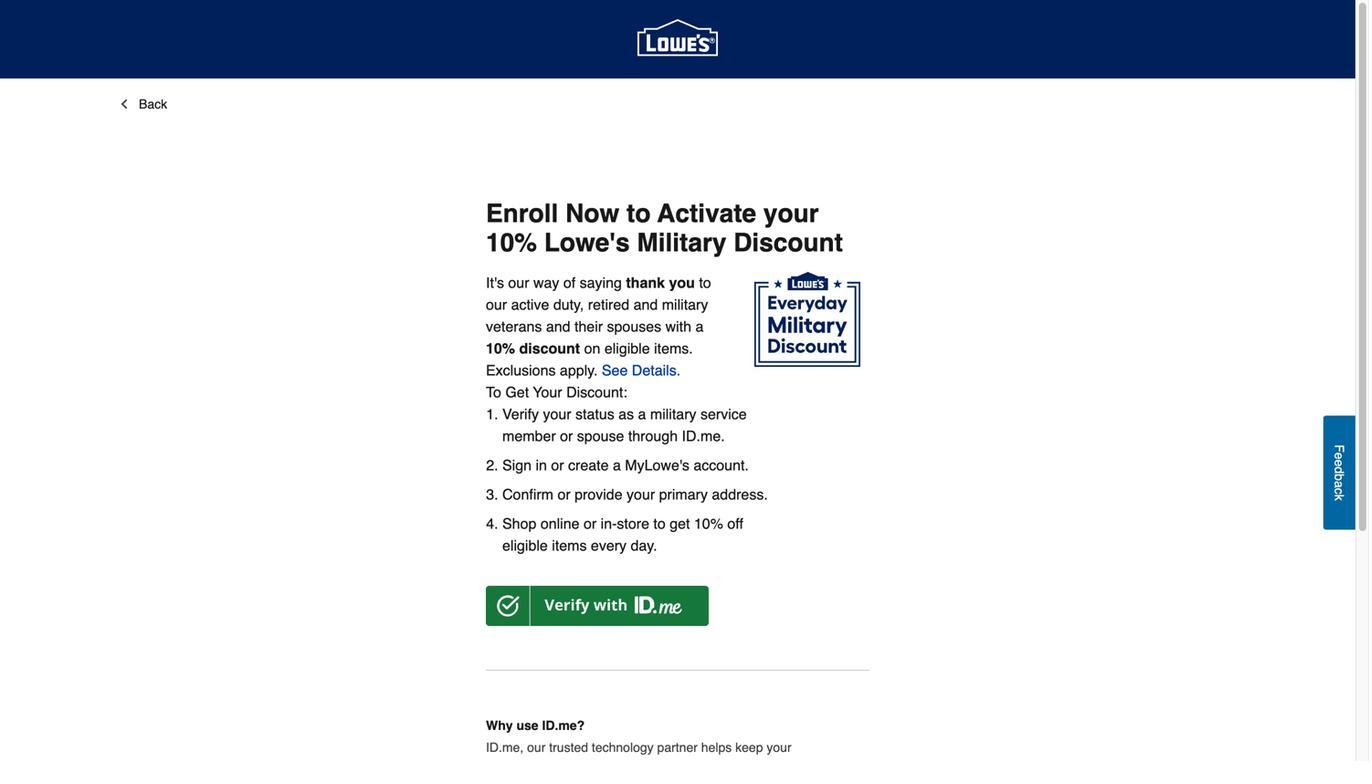 Task type: describe. For each thing, give the bounding box(es) containing it.
your inside 'enroll now to activate your 10% lowe's military discount'
[[763, 199, 819, 228]]

eligible inside to our active duty, retired and military veterans and their spouses with a 10% discount on eligible items.
[[604, 340, 650, 357]]

or inside the shop online or in-store to get 10% off eligible items every day.
[[584, 516, 597, 533]]

id.me?
[[542, 719, 585, 733]]

a right create
[[613, 457, 621, 474]]

items
[[552, 538, 587, 554]]

with
[[665, 318, 691, 335]]

sign in or create a mylowe's account.
[[502, 457, 749, 474]]

address.
[[712, 486, 768, 503]]

of
[[563, 275, 576, 291]]

a inside to our active duty, retired and military veterans and their spouses with a 10% discount on eligible items.
[[695, 318, 704, 335]]

why use id.me? id.me, our trusted technology partner helps keep your
[[486, 719, 792, 762]]

f e e d b a c k button
[[1323, 416, 1355, 530]]

to inside 'enroll now to activate your 10% lowe's military discount'
[[627, 199, 651, 228]]

or right in
[[551, 457, 564, 474]]

status
[[575, 406, 614, 423]]

id.me,
[[486, 741, 524, 755]]

10% inside the shop online or in-store to get 10% off eligible items every day.
[[694, 516, 723, 533]]

0 horizontal spatial and
[[546, 318, 570, 335]]

confirm or provide your primary address.
[[502, 486, 768, 503]]

on
[[584, 340, 600, 357]]

as
[[618, 406, 634, 423]]

service
[[700, 406, 747, 423]]

chevron left image
[[117, 97, 132, 111]]

account.
[[694, 457, 749, 474]]

discount:
[[566, 384, 627, 401]]

provide
[[575, 486, 623, 503]]

military inside verify your status as a military service member or spouse through id.me.
[[650, 406, 696, 423]]

filled icon image
[[754, 272, 869, 375]]

or inside verify your status as a military service member or spouse through id.me.
[[560, 428, 573, 445]]

our for active
[[486, 296, 507, 313]]

10% inside 'enroll now to activate your 10% lowe's military discount'
[[486, 228, 537, 258]]

items.
[[654, 340, 693, 357]]

you
[[669, 275, 695, 291]]

to inside to our active duty, retired and military veterans and their spouses with a 10% discount on eligible items.
[[699, 275, 711, 291]]

keep
[[735, 741, 763, 755]]

verify your status as a military service member or spouse through id.me.
[[502, 406, 747, 445]]

member
[[502, 428, 556, 445]]

d
[[1332, 467, 1347, 474]]

exclusions
[[486, 362, 556, 379]]

their
[[574, 318, 603, 335]]

id.me logo image
[[486, 586, 709, 627]]

back link
[[117, 97, 167, 112]]

or up online
[[558, 486, 571, 503]]

enroll
[[486, 199, 558, 228]]

get
[[505, 384, 529, 401]]

saying
[[580, 275, 622, 291]]

to get your discount:
[[486, 384, 627, 401]]

use
[[516, 719, 538, 733]]

to
[[486, 384, 501, 401]]

now
[[565, 199, 619, 228]]

eligible inside the shop online or in-store to get 10% off eligible items every day.
[[502, 538, 548, 554]]

veterans
[[486, 318, 542, 335]]

our inside why use id.me? id.me, our trusted technology partner helps keep your
[[527, 741, 546, 755]]

get
[[670, 516, 690, 533]]

through
[[628, 428, 678, 445]]

your up store
[[627, 486, 655, 503]]

online
[[541, 516, 580, 533]]

it's
[[486, 275, 504, 291]]

helps
[[701, 741, 732, 755]]

off
[[727, 516, 743, 533]]

to inside the shop online or in-store to get 10% off eligible items every day.
[[653, 516, 666, 533]]

verify
[[502, 406, 539, 423]]

10% inside to our active duty, retired and military veterans and their spouses with a 10% discount on eligible items.
[[486, 340, 515, 357]]

lowe's
[[544, 228, 630, 258]]

trusted
[[549, 741, 588, 755]]



Task type: vqa. For each thing, say whether or not it's contained in the screenshot.
the off
yes



Task type: locate. For each thing, give the bounding box(es) containing it.
f
[[1332, 445, 1347, 453]]

and down thank
[[633, 296, 658, 313]]

confirm
[[502, 486, 553, 503]]

spouses
[[607, 318, 661, 335]]

mylowe's
[[625, 457, 689, 474]]

or left spouse
[[560, 428, 573, 445]]

2 vertical spatial 10%
[[694, 516, 723, 533]]

0 vertical spatial eligible
[[604, 340, 650, 357]]

our for way
[[508, 275, 529, 291]]

lowe's home improvement logo image
[[637, 0, 718, 79]]

10%
[[486, 228, 537, 258], [486, 340, 515, 357], [694, 516, 723, 533]]

or
[[560, 428, 573, 445], [551, 457, 564, 474], [558, 486, 571, 503], [584, 516, 597, 533]]

2 vertical spatial to
[[653, 516, 666, 533]]

military
[[637, 228, 726, 258]]

a right as
[[638, 406, 646, 423]]

1 horizontal spatial eligible
[[604, 340, 650, 357]]

1 vertical spatial and
[[546, 318, 570, 335]]

details.
[[632, 362, 681, 379]]

1 horizontal spatial to
[[653, 516, 666, 533]]

retired
[[588, 296, 629, 313]]

k
[[1332, 495, 1347, 501]]

our right it's
[[508, 275, 529, 291]]

see
[[602, 362, 628, 379]]

1 vertical spatial to
[[699, 275, 711, 291]]

enroll now to activate your 10% lowe's military discount
[[486, 199, 843, 258]]

your inside verify your status as a military service member or spouse through id.me.
[[543, 406, 571, 423]]

1 vertical spatial eligible
[[502, 538, 548, 554]]

a
[[695, 318, 704, 335], [638, 406, 646, 423], [613, 457, 621, 474], [1332, 481, 1347, 488]]

every
[[591, 538, 627, 554]]

1 e from the top
[[1332, 453, 1347, 460]]

primary
[[659, 486, 708, 503]]

our down it's
[[486, 296, 507, 313]]

to our active duty, retired and military veterans and their spouses with a 10% discount on eligible items.
[[486, 275, 711, 357]]

and up discount
[[546, 318, 570, 335]]

partner
[[657, 741, 698, 755]]

0 horizontal spatial eligible
[[502, 538, 548, 554]]

0 vertical spatial military
[[662, 296, 708, 313]]

to right now on the left top of the page
[[627, 199, 651, 228]]

a inside verify your status as a military service member or spouse through id.me.
[[638, 406, 646, 423]]

and
[[633, 296, 658, 313], [546, 318, 570, 335]]

military up through
[[650, 406, 696, 423]]

discount
[[519, 340, 580, 357]]

c
[[1332, 488, 1347, 495]]

a up k
[[1332, 481, 1347, 488]]

your inside why use id.me? id.me, our trusted technology partner helps keep your
[[767, 741, 792, 755]]

or left in-
[[584, 516, 597, 533]]

10% left off
[[694, 516, 723, 533]]

in
[[536, 457, 547, 474]]

see details. link
[[602, 362, 681, 379]]

eligible down spouses
[[604, 340, 650, 357]]

id.me.
[[682, 428, 725, 445]]

in-
[[601, 516, 617, 533]]

0 vertical spatial our
[[508, 275, 529, 291]]

to
[[627, 199, 651, 228], [699, 275, 711, 291], [653, 516, 666, 533]]

e up b
[[1332, 460, 1347, 467]]

activate
[[657, 199, 756, 228]]

our down use
[[527, 741, 546, 755]]

military
[[662, 296, 708, 313], [650, 406, 696, 423]]

1 vertical spatial military
[[650, 406, 696, 423]]

0 vertical spatial to
[[627, 199, 651, 228]]

create
[[568, 457, 609, 474]]

duty,
[[553, 296, 584, 313]]

military inside to our active duty, retired and military veterans and their spouses with a 10% discount on eligible items.
[[662, 296, 708, 313]]

f e e d b a c k
[[1332, 445, 1347, 501]]

spouse
[[577, 428, 624, 445]]

to right you
[[699, 275, 711, 291]]

1 vertical spatial our
[[486, 296, 507, 313]]

eligible down shop on the bottom left
[[502, 538, 548, 554]]

your right the keep
[[767, 741, 792, 755]]

2 vertical spatial our
[[527, 741, 546, 755]]

active
[[511, 296, 549, 313]]

technology
[[592, 741, 654, 755]]

10% up it's
[[486, 228, 537, 258]]

0 horizontal spatial to
[[627, 199, 651, 228]]

e
[[1332, 453, 1347, 460], [1332, 460, 1347, 467]]

eligible
[[604, 340, 650, 357], [502, 538, 548, 554]]

thank
[[626, 275, 665, 291]]

shop online or in-store to get 10% off eligible items every day.
[[502, 516, 743, 554]]

why
[[486, 719, 513, 733]]

back
[[139, 97, 167, 111]]

day.
[[631, 538, 657, 554]]

0 vertical spatial and
[[633, 296, 658, 313]]

0 vertical spatial 10%
[[486, 228, 537, 258]]

exclusions apply. see details.
[[486, 362, 681, 379]]

10% down veterans
[[486, 340, 515, 357]]

2 e from the top
[[1332, 460, 1347, 467]]

e up d
[[1332, 453, 1347, 460]]

to left get at the bottom of the page
[[653, 516, 666, 533]]

1 vertical spatial 10%
[[486, 340, 515, 357]]

your down to get your discount:
[[543, 406, 571, 423]]

your right activate
[[763, 199, 819, 228]]

apply.
[[560, 362, 598, 379]]

discount
[[734, 228, 843, 258]]

b
[[1332, 474, 1347, 481]]

our inside to our active duty, retired and military veterans and their spouses with a 10% discount on eligible items.
[[486, 296, 507, 313]]

way
[[533, 275, 559, 291]]

2 horizontal spatial to
[[699, 275, 711, 291]]

store
[[617, 516, 649, 533]]

shop
[[502, 516, 536, 533]]

your
[[533, 384, 562, 401]]

it's our way of saying thank you
[[486, 275, 695, 291]]

a inside button
[[1332, 481, 1347, 488]]

your
[[763, 199, 819, 228], [543, 406, 571, 423], [627, 486, 655, 503], [767, 741, 792, 755]]

military down you
[[662, 296, 708, 313]]

1 horizontal spatial and
[[633, 296, 658, 313]]

our
[[508, 275, 529, 291], [486, 296, 507, 313], [527, 741, 546, 755]]

sign
[[502, 457, 532, 474]]

a right with
[[695, 318, 704, 335]]



